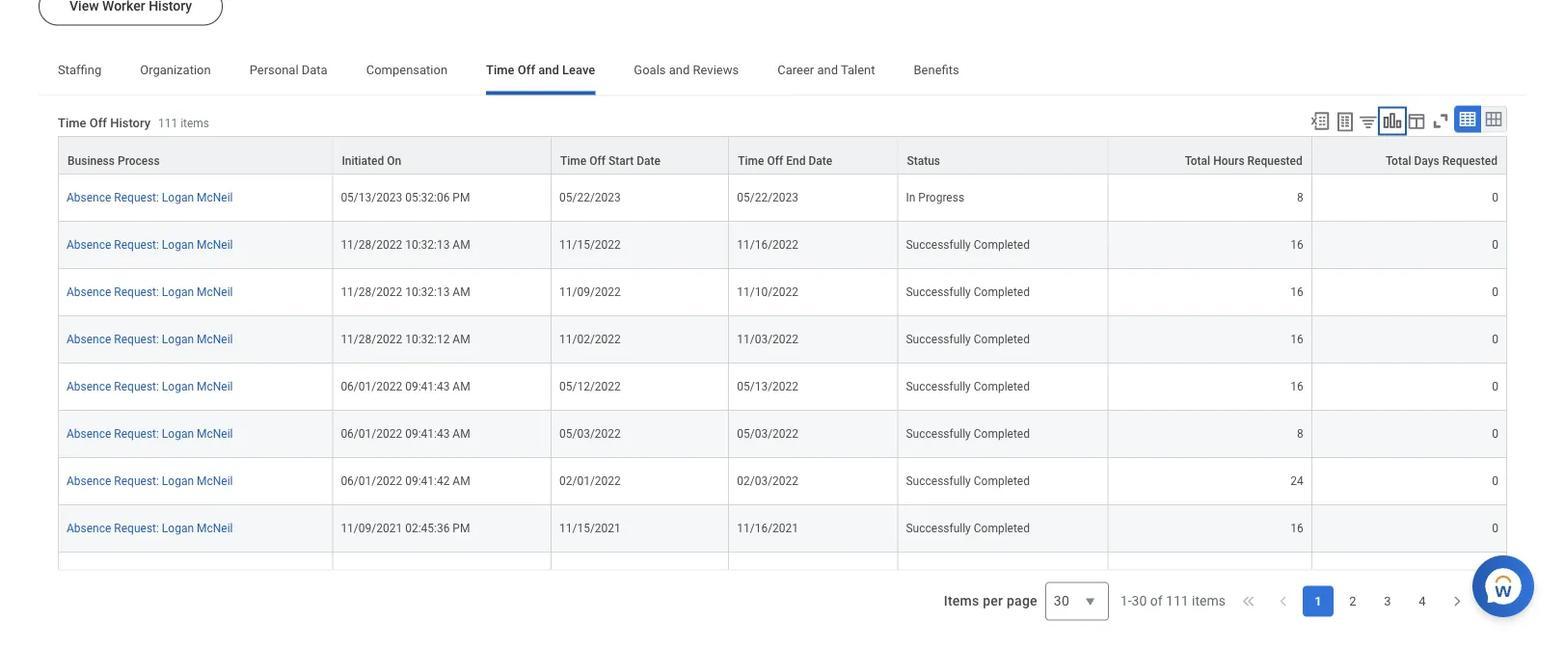 Task type: locate. For each thing, give the bounding box(es) containing it.
row
[[58, 136, 1507, 174], [58, 174, 1507, 221], [58, 221, 1507, 269], [58, 269, 1507, 316], [58, 316, 1507, 363], [58, 363, 1507, 410], [58, 410, 1507, 458], [58, 458, 1507, 505], [58, 505, 1507, 552], [58, 552, 1507, 599]]

2 logan from the top
[[162, 238, 194, 251]]

requested right hours
[[1247, 154, 1303, 167]]

5 0 from the top
[[1492, 380, 1499, 393]]

absence request: logan mcneil for 11/02/2022
[[67, 332, 233, 346]]

8 up 24
[[1297, 427, 1304, 440]]

off
[[518, 63, 535, 77], [89, 116, 107, 130], [589, 154, 606, 167], [767, 154, 783, 167]]

9 mcneil from the top
[[197, 569, 233, 582]]

16 for 11/16/2022
[[1291, 238, 1304, 251]]

items
[[180, 117, 209, 130], [1192, 593, 1226, 609]]

0 vertical spatial 06/01/2022
[[341, 380, 402, 393]]

request: for 05/12/2022
[[114, 380, 159, 393]]

1 horizontal spatial requested
[[1442, 154, 1498, 167]]

0 horizontal spatial 111
[[158, 117, 178, 130]]

06/01/2022 09:41:43 am up 06/01/2022 09:41:42 am
[[341, 427, 470, 440]]

successfully completed for 11/16/2022
[[906, 238, 1030, 251]]

successfully completed
[[906, 238, 1030, 251], [906, 285, 1030, 299], [906, 332, 1030, 346], [906, 380, 1030, 393], [906, 427, 1030, 440], [906, 474, 1030, 488], [906, 521, 1030, 535], [906, 569, 1030, 582]]

logan for 11/15/2022
[[162, 238, 194, 251]]

1 horizontal spatial items
[[1192, 593, 1226, 609]]

4 row from the top
[[58, 269, 1507, 316]]

off inside tab list
[[518, 63, 535, 77]]

06/01/2022 for 02/01/2022
[[341, 474, 402, 488]]

am
[[453, 238, 470, 251], [453, 285, 470, 299], [453, 332, 470, 346], [453, 380, 470, 393], [453, 427, 470, 440], [453, 474, 470, 488]]

initiated on
[[342, 154, 401, 167]]

successfully for 05/03/2022
[[906, 427, 971, 440]]

mcneil for 11/02/2022
[[197, 332, 233, 346]]

111 right of
[[1166, 593, 1189, 609]]

11/28/2022
[[341, 238, 402, 251], [341, 285, 402, 299], [341, 332, 402, 346]]

benefits
[[914, 63, 959, 77]]

absence request: logan mcneil link for 05/22/2023
[[67, 191, 233, 204]]

time left end
[[738, 154, 764, 167]]

4 mcneil from the top
[[197, 332, 233, 346]]

111 inside time off history 111 items
[[158, 117, 178, 130]]

4 logan from the top
[[162, 332, 194, 346]]

requested for total days requested
[[1442, 154, 1498, 167]]

0 horizontal spatial items
[[180, 117, 209, 130]]

06/01/2022 left the 09:41:42
[[341, 474, 402, 488]]

row up 11/03/2022
[[58, 269, 1507, 316]]

list
[[1303, 586, 1438, 617]]

and left leave
[[538, 63, 559, 77]]

mcneil for 11/15/2021
[[197, 521, 233, 535]]

absence request: logan mcneil link for 05/03/2022
[[67, 427, 233, 440]]

2 absence request: logan mcneil from the top
[[67, 238, 233, 251]]

1 vertical spatial 10:32:13
[[405, 285, 450, 299]]

0 horizontal spatial 05/22/2023
[[559, 191, 621, 204]]

completed for 11/16/2021
[[974, 521, 1030, 535]]

am right the 09:41:42
[[453, 474, 470, 488]]

9 request: from the top
[[114, 569, 159, 582]]

4
[[1419, 594, 1426, 608]]

total inside popup button
[[1386, 154, 1411, 167]]

3 row from the top
[[58, 221, 1507, 269]]

2 absence request: logan mcneil link from the top
[[67, 238, 233, 251]]

2 and from the left
[[669, 63, 690, 77]]

time inside popup button
[[560, 154, 587, 167]]

time off history 111 items
[[58, 116, 209, 130]]

3 successfully from the top
[[906, 332, 971, 346]]

5 mcneil from the top
[[197, 380, 233, 393]]

2 06/01/2022 from the top
[[341, 427, 402, 440]]

1 pm from the top
[[453, 191, 470, 204]]

2 date from the left
[[809, 154, 832, 167]]

business process
[[68, 154, 160, 167]]

end
[[786, 154, 806, 167]]

1 horizontal spatial date
[[809, 154, 832, 167]]

time inside popup button
[[738, 154, 764, 167]]

7 mcneil from the top
[[197, 474, 233, 488]]

6 16 from the top
[[1291, 569, 1304, 582]]

2 total from the left
[[1386, 154, 1411, 167]]

9 logan from the top
[[162, 569, 194, 582]]

0 vertical spatial 10:32:13
[[405, 238, 450, 251]]

total left 'days'
[[1386, 154, 1411, 167]]

11/03/2022
[[737, 332, 798, 346]]

1 request: from the top
[[114, 191, 159, 204]]

chevron 2x right small image
[[1482, 592, 1501, 611]]

05/13/2023 05:32:06 pm
[[341, 191, 470, 204]]

7 request: from the top
[[114, 474, 159, 488]]

4 successfully from the top
[[906, 380, 971, 393]]

3 button
[[1372, 586, 1403, 617]]

06/01/2022 09:41:43 am for 05/12/2022
[[341, 380, 470, 393]]

0 vertical spatial pm
[[453, 191, 470, 204]]

on
[[387, 154, 401, 167]]

1 horizontal spatial and
[[669, 63, 690, 77]]

7 successfully completed from the top
[[906, 521, 1030, 535]]

1 successfully from the top
[[906, 238, 971, 251]]

8 completed from the top
[[974, 569, 1030, 582]]

1 am from the top
[[453, 238, 470, 251]]

row up 02/03/2022 at bottom
[[58, 410, 1507, 458]]

logan
[[162, 191, 194, 204], [162, 238, 194, 251], [162, 285, 194, 299], [162, 332, 194, 346], [162, 380, 194, 393], [162, 427, 194, 440], [162, 474, 194, 488], [162, 521, 194, 535], [162, 569, 194, 582]]

1 vertical spatial 06/01/2022 09:41:43 am
[[341, 427, 470, 440]]

list containing 2
[[1303, 586, 1438, 617]]

pm for 11/15/2021
[[453, 521, 470, 535]]

items inside status
[[1192, 593, 1226, 609]]

3 completed from the top
[[974, 332, 1030, 346]]

am up 06/01/2022 09:41:42 am
[[453, 427, 470, 440]]

11/28/2022 10:32:13 am up 11/28/2022 10:32:12 am
[[341, 285, 470, 299]]

1 vertical spatial pm
[[453, 521, 470, 535]]

3 logan from the top
[[162, 285, 194, 299]]

7 absence from the top
[[67, 474, 111, 488]]

10:32:13 up 10:32:12
[[405, 285, 450, 299]]

11/28/2022 10:32:13 am down '05/13/2023 05:32:06 pm'
[[341, 238, 470, 251]]

11/28/2022 for 11/02/2022
[[341, 332, 402, 346]]

2 11/28/2022 from the top
[[341, 285, 402, 299]]

request: for 11/15/2021
[[114, 521, 159, 535]]

0 for 11/10/2022
[[1492, 285, 1499, 299]]

05/22/2023 down time off end date
[[737, 191, 798, 204]]

time
[[486, 63, 515, 77], [58, 116, 86, 130], [560, 154, 587, 167], [738, 154, 764, 167]]

09:41:43 for 05/03/2022
[[405, 427, 450, 440]]

expand table image
[[1484, 109, 1503, 129]]

date
[[637, 154, 661, 167], [809, 154, 832, 167]]

1 vertical spatial 8
[[1297, 427, 1304, 440]]

2 request: from the top
[[114, 238, 159, 251]]

history
[[110, 116, 150, 130]]

5 absence request: logan mcneil link from the top
[[67, 380, 233, 393]]

1 06/01/2022 09:41:43 am from the top
[[341, 380, 470, 393]]

2 absence from the top
[[67, 238, 111, 251]]

goals and reviews
[[634, 63, 739, 77]]

8 row from the top
[[58, 458, 1507, 505]]

7 logan from the top
[[162, 474, 194, 488]]

time inside tab list
[[486, 63, 515, 77]]

1 horizontal spatial 05/22/2023
[[737, 191, 798, 204]]

05/13/2022
[[737, 380, 798, 393]]

1 row from the top
[[58, 136, 1507, 174]]

3 absence request: logan mcneil link from the top
[[67, 285, 233, 299]]

5 am from the top
[[453, 427, 470, 440]]

off for history
[[89, 116, 107, 130]]

successfully for 11/16/2021
[[906, 521, 971, 535]]

0 vertical spatial 111
[[158, 117, 178, 130]]

06/01/2022 up 06/01/2022 09:41:42 am
[[341, 427, 402, 440]]

absence request: logan mcneil for 11/15/2021
[[67, 521, 233, 535]]

9 absence from the top
[[67, 569, 111, 582]]

6 mcneil from the top
[[197, 427, 233, 440]]

4 absence request: logan mcneil from the top
[[67, 332, 233, 346]]

date inside popup button
[[809, 154, 832, 167]]

111
[[158, 117, 178, 130], [1166, 593, 1189, 609]]

3 0 from the top
[[1492, 285, 1499, 299]]

select to filter grid data image
[[1358, 111, 1379, 132]]

items inside time off history 111 items
[[180, 117, 209, 130]]

and left talent
[[817, 63, 838, 77]]

05/03/2022 up 02/01/2022
[[559, 427, 621, 440]]

request: for 05/22/2023
[[114, 191, 159, 204]]

status
[[907, 154, 940, 167]]

absence request: logan mcneil link
[[67, 191, 233, 204], [67, 238, 233, 251], [67, 285, 233, 299], [67, 332, 233, 346], [67, 380, 233, 393], [67, 427, 233, 440], [67, 474, 233, 488], [67, 521, 233, 535], [67, 569, 233, 582]]

4 absence request: logan mcneil link from the top
[[67, 332, 233, 346]]

am right 10:32:12
[[453, 332, 470, 346]]

mcneil
[[197, 191, 233, 204], [197, 238, 233, 251], [197, 285, 233, 299], [197, 332, 233, 346], [197, 380, 233, 393], [197, 427, 233, 440], [197, 474, 233, 488], [197, 521, 233, 535], [197, 569, 233, 582]]

8 absence request: logan mcneil from the top
[[67, 521, 233, 535]]

request: for 11/02/2022
[[114, 332, 159, 346]]

05/03/2022
[[559, 427, 621, 440], [737, 427, 798, 440]]

tab list
[[39, 49, 1527, 95]]

11/02/2022
[[559, 332, 621, 346]]

2 vertical spatial 11/28/2022
[[341, 332, 402, 346]]

tab list containing staffing
[[39, 49, 1527, 95]]

2 successfully completed from the top
[[906, 285, 1030, 299]]

02:45:36 for 11/15/2021
[[405, 521, 450, 535]]

off left end
[[767, 154, 783, 167]]

11/09/2021 02:45:36 pm for 11/09/2021
[[341, 569, 470, 582]]

2 vertical spatial 06/01/2022
[[341, 474, 402, 488]]

off left history
[[89, 116, 107, 130]]

8 0 from the top
[[1492, 521, 1499, 535]]

total
[[1185, 154, 1210, 167], [1386, 154, 1411, 167]]

requested
[[1247, 154, 1303, 167], [1442, 154, 1498, 167]]

time up business
[[58, 116, 86, 130]]

6 logan from the top
[[162, 427, 194, 440]]

absence request: logan mcneil for 05/03/2022
[[67, 427, 233, 440]]

successfully
[[906, 238, 971, 251], [906, 285, 971, 299], [906, 332, 971, 346], [906, 380, 971, 393], [906, 427, 971, 440], [906, 474, 971, 488], [906, 521, 971, 535], [906, 569, 971, 582]]

2 vertical spatial pm
[[453, 569, 470, 582]]

0 vertical spatial 06/01/2022 09:41:43 am
[[341, 380, 470, 393]]

4 16 from the top
[[1291, 380, 1304, 393]]

06/01/2022 down 11/28/2022 10:32:12 am
[[341, 380, 402, 393]]

111 for of
[[1166, 593, 1189, 609]]

successfully completed for 11/10/2021
[[906, 569, 1030, 582]]

request:
[[114, 191, 159, 204], [114, 238, 159, 251], [114, 285, 159, 299], [114, 332, 159, 346], [114, 380, 159, 393], [114, 427, 159, 440], [114, 474, 159, 488], [114, 521, 159, 535], [114, 569, 159, 582]]

absence for 11/15/2022
[[67, 238, 111, 251]]

2 pm from the top
[[453, 521, 470, 535]]

off inside popup button
[[767, 154, 783, 167]]

request: for 02/01/2022
[[114, 474, 159, 488]]

8 absence request: logan mcneil link from the top
[[67, 521, 233, 535]]

row down 11/16/2021
[[58, 552, 1507, 599]]

initiated on button
[[333, 137, 551, 173]]

time for time off and leave
[[486, 63, 515, 77]]

mcneil for 11/09/2021
[[197, 569, 233, 582]]

time off and leave
[[486, 63, 595, 77]]

career and talent
[[777, 63, 875, 77]]

1 11/09/2021 02:45:36 pm from the top
[[341, 521, 470, 535]]

off left start
[[589, 154, 606, 167]]

am down 11/28/2022 10:32:12 am
[[453, 380, 470, 393]]

4 request: from the top
[[114, 332, 159, 346]]

row up 05/13/2022
[[58, 316, 1507, 363]]

0 horizontal spatial and
[[538, 63, 559, 77]]

3 successfully completed from the top
[[906, 332, 1030, 346]]

1 02:45:36 from the top
[[405, 521, 450, 535]]

requested for total hours requested
[[1247, 154, 1303, 167]]

0 horizontal spatial requested
[[1247, 154, 1303, 167]]

0 for 11/16/2022
[[1492, 238, 1499, 251]]

time for time off history 111 items
[[58, 116, 86, 130]]

11/28/2022 down 05/13/2023
[[341, 238, 402, 251]]

11/28/2022 left 10:32:12
[[341, 332, 402, 346]]

3 11/28/2022 from the top
[[341, 332, 402, 346]]

2 requested from the left
[[1442, 154, 1498, 167]]

of
[[1150, 593, 1163, 609]]

total inside popup button
[[1185, 154, 1210, 167]]

requested inside popup button
[[1247, 154, 1303, 167]]

111 right history
[[158, 117, 178, 130]]

1 0 from the top
[[1492, 191, 1499, 204]]

total left hours
[[1185, 154, 1210, 167]]

1 and from the left
[[538, 63, 559, 77]]

6 absence request: logan mcneil link from the top
[[67, 427, 233, 440]]

09:41:43 down 10:32:12
[[405, 380, 450, 393]]

items up business process 'popup button'
[[180, 117, 209, 130]]

hours
[[1213, 154, 1245, 167]]

1 horizontal spatial 111
[[1166, 593, 1189, 609]]

1 total from the left
[[1185, 154, 1210, 167]]

1 horizontal spatial total
[[1386, 154, 1411, 167]]

1 vertical spatial 09:41:43
[[405, 427, 450, 440]]

3 and from the left
[[817, 63, 838, 77]]

111 inside 1-30 of 111 items status
[[1166, 593, 1189, 609]]

absence
[[67, 191, 111, 204], [67, 238, 111, 251], [67, 285, 111, 299], [67, 332, 111, 346], [67, 380, 111, 393], [67, 427, 111, 440], [67, 474, 111, 488], [67, 521, 111, 535], [67, 569, 111, 582]]

1 horizontal spatial 05/03/2022
[[737, 427, 798, 440]]

0 vertical spatial 11/28/2022
[[341, 238, 402, 251]]

completed for 11/16/2022
[[974, 238, 1030, 251]]

in
[[906, 191, 915, 204]]

0 vertical spatial items
[[180, 117, 209, 130]]

compensation
[[366, 63, 448, 77]]

logan for 05/12/2022
[[162, 380, 194, 393]]

1 vertical spatial 11/28/2022 10:32:13 am
[[341, 285, 470, 299]]

absence request: logan mcneil for 11/15/2022
[[67, 238, 233, 251]]

30
[[1132, 593, 1147, 609]]

organization
[[140, 63, 211, 77]]

3 am from the top
[[453, 332, 470, 346]]

0 horizontal spatial date
[[637, 154, 661, 167]]

1 absence request: logan mcneil from the top
[[67, 191, 233, 204]]

6 row from the top
[[58, 363, 1507, 410]]

date inside popup button
[[637, 154, 661, 167]]

row down career
[[58, 136, 1507, 174]]

10 row from the top
[[58, 552, 1507, 599]]

and
[[538, 63, 559, 77], [669, 63, 690, 77], [817, 63, 838, 77]]

items left chevron 2x left small image
[[1192, 593, 1226, 609]]

5 logan from the top
[[162, 380, 194, 393]]

1 05/22/2023 from the left
[[559, 191, 621, 204]]

talent
[[841, 63, 875, 77]]

completed for 11/03/2022
[[974, 332, 1030, 346]]

time left leave
[[486, 63, 515, 77]]

8 down total hours requested
[[1297, 191, 1304, 204]]

0 horizontal spatial total
[[1185, 154, 1210, 167]]

row containing business process
[[58, 136, 1507, 174]]

logan for 11/09/2021
[[162, 569, 194, 582]]

2 11/28/2022 10:32:13 am from the top
[[341, 285, 470, 299]]

absence request: logan mcneil for 05/12/2022
[[67, 380, 233, 393]]

2 button
[[1338, 586, 1368, 617]]

off inside popup button
[[589, 154, 606, 167]]

absence request: logan mcneil link for 11/15/2022
[[67, 238, 233, 251]]

09:41:43 for 05/12/2022
[[405, 380, 450, 393]]

09:41:43
[[405, 380, 450, 393], [405, 427, 450, 440]]

0 vertical spatial 11/28/2022 10:32:13 am
[[341, 238, 470, 251]]

am down '05/13/2023 05:32:06 pm'
[[453, 238, 470, 251]]

row down time off end date
[[58, 174, 1507, 221]]

8 absence from the top
[[67, 521, 111, 535]]

8 successfully from the top
[[906, 569, 971, 582]]

requested down table icon
[[1442, 154, 1498, 167]]

2 row from the top
[[58, 174, 1507, 221]]

successfully completed for 11/03/2022
[[906, 332, 1030, 346]]

total for total days requested
[[1386, 154, 1411, 167]]

0
[[1492, 191, 1499, 204], [1492, 238, 1499, 251], [1492, 285, 1499, 299], [1492, 332, 1499, 346], [1492, 380, 1499, 393], [1492, 427, 1499, 440], [1492, 474, 1499, 488], [1492, 521, 1499, 535], [1492, 569, 1499, 582]]

requested inside popup button
[[1442, 154, 1498, 167]]

successfully for 11/16/2022
[[906, 238, 971, 251]]

1 requested from the left
[[1247, 154, 1303, 167]]

11/09/2021 02:45:36 pm
[[341, 521, 470, 535], [341, 569, 470, 582]]

1 vertical spatial items
[[1192, 593, 1226, 609]]

items for time off history 111 items
[[180, 117, 209, 130]]

0 horizontal spatial 05/03/2022
[[559, 427, 621, 440]]

goals
[[634, 63, 666, 77]]

1 09:41:43 from the top
[[405, 380, 450, 393]]

completed
[[974, 238, 1030, 251], [974, 285, 1030, 299], [974, 332, 1030, 346], [974, 380, 1030, 393], [974, 427, 1030, 440], [974, 474, 1030, 488], [974, 521, 1030, 535], [974, 569, 1030, 582]]

05/13/2023
[[341, 191, 402, 204]]

06/01/2022
[[341, 380, 402, 393], [341, 427, 402, 440], [341, 474, 402, 488]]

1 16 from the top
[[1291, 238, 1304, 251]]

absence request: logan mcneil link for 05/12/2022
[[67, 380, 233, 393]]

5 absence request: logan mcneil from the top
[[67, 380, 233, 393]]

3 16 from the top
[[1291, 332, 1304, 346]]

06/01/2022 09:41:43 am
[[341, 380, 470, 393], [341, 427, 470, 440]]

request: for 11/09/2021
[[114, 569, 159, 582]]

1 completed from the top
[[974, 238, 1030, 251]]

2 0 from the top
[[1492, 238, 1499, 251]]

staffing
[[58, 63, 101, 77]]

2 11/09/2021 02:45:36 pm from the top
[[341, 569, 470, 582]]

3 absence from the top
[[67, 285, 111, 299]]

0 vertical spatial 8
[[1297, 191, 1304, 204]]

4 am from the top
[[453, 380, 470, 393]]

1 vertical spatial 11/09/2021 02:45:36 pm
[[341, 569, 470, 582]]

in progress
[[906, 191, 964, 204]]

export to excel image
[[1310, 110, 1331, 132]]

0 vertical spatial 11/09/2021 02:45:36 pm
[[341, 521, 470, 535]]

05/22/2023 down the time off start date
[[559, 191, 621, 204]]

row up the 11/10/2022
[[58, 221, 1507, 269]]

am up 11/28/2022 10:32:12 am
[[453, 285, 470, 299]]

2 02:45:36 from the top
[[405, 569, 450, 582]]

absence request: logan mcneil link for 11/09/2022
[[67, 285, 233, 299]]

11/09/2021
[[341, 521, 402, 535], [341, 569, 402, 582], [559, 569, 621, 582]]

1 8 from the top
[[1297, 191, 1304, 204]]

10:32:13
[[405, 238, 450, 251], [405, 285, 450, 299]]

toolbar
[[1301, 106, 1507, 136]]

2 horizontal spatial and
[[817, 63, 838, 77]]

days
[[1414, 154, 1440, 167]]

absence for 11/15/2021
[[67, 521, 111, 535]]

date right end
[[809, 154, 832, 167]]

row up 11/16/2021
[[58, 458, 1507, 505]]

11/09/2021 for 11/15/2021
[[341, 521, 402, 535]]

5 absence from the top
[[67, 380, 111, 393]]

11/28/2022 10:32:13 am for 11/15/2022
[[341, 238, 470, 251]]

logan for 05/22/2023
[[162, 191, 194, 204]]

2 16 from the top
[[1291, 285, 1304, 299]]

11/28/2022 up 11/28/2022 10:32:12 am
[[341, 285, 402, 299]]

09:41:43 up the 09:41:42
[[405, 427, 450, 440]]

1 vertical spatial 02:45:36
[[405, 569, 450, 582]]

logan for 02/01/2022
[[162, 474, 194, 488]]

1-30 of 111 items status
[[1120, 592, 1226, 611]]

absence request: logan mcneil
[[67, 191, 233, 204], [67, 238, 233, 251], [67, 285, 233, 299], [67, 332, 233, 346], [67, 380, 233, 393], [67, 427, 233, 440], [67, 474, 233, 488], [67, 521, 233, 535], [67, 569, 233, 582]]

time for time off end date
[[738, 154, 764, 167]]

row down 11/03/2022
[[58, 363, 1507, 410]]

2 mcneil from the top
[[197, 238, 233, 251]]

16
[[1291, 238, 1304, 251], [1291, 285, 1304, 299], [1291, 332, 1304, 346], [1291, 380, 1304, 393], [1291, 521, 1304, 535], [1291, 569, 1304, 582]]

2 06/01/2022 09:41:43 am from the top
[[341, 427, 470, 440]]

initiated
[[342, 154, 384, 167]]

7 row from the top
[[58, 410, 1507, 458]]

7 successfully from the top
[[906, 521, 971, 535]]

pagination element
[[1120, 570, 1507, 632]]

0 for 05/03/2022
[[1492, 427, 1499, 440]]

0 vertical spatial 09:41:43
[[405, 380, 450, 393]]

time left start
[[560, 154, 587, 167]]

16 for 11/10/2021
[[1291, 569, 1304, 582]]

8 logan from the top
[[162, 521, 194, 535]]

pm
[[453, 191, 470, 204], [453, 521, 470, 535], [453, 569, 470, 582]]

1 vertical spatial 111
[[1166, 593, 1189, 609]]

3 request: from the top
[[114, 285, 159, 299]]

0 vertical spatial 02:45:36
[[405, 521, 450, 535]]

date right start
[[637, 154, 661, 167]]

5 request: from the top
[[114, 380, 159, 393]]

10:32:13 down 05:32:06
[[405, 238, 450, 251]]

11/09/2022
[[559, 285, 621, 299]]

06/01/2022 09:41:43 am down 11/28/2022 10:32:12 am
[[341, 380, 470, 393]]

1 vertical spatial 06/01/2022
[[341, 427, 402, 440]]

4 0 from the top
[[1492, 332, 1499, 346]]

05/03/2022 up 02/03/2022 at bottom
[[737, 427, 798, 440]]

1 absence from the top
[[67, 191, 111, 204]]

absence request: logan mcneil link for 11/09/2021
[[67, 569, 233, 582]]

05/22/2023
[[559, 191, 621, 204], [737, 191, 798, 204]]

row up 11/10/2021
[[58, 505, 1507, 552]]

1 vertical spatial 11/28/2022
[[341, 285, 402, 299]]

and right goals
[[669, 63, 690, 77]]

02/01/2022
[[559, 474, 621, 488]]

off left leave
[[518, 63, 535, 77]]

8
[[1297, 191, 1304, 204], [1297, 427, 1304, 440]]

6 absence request: logan mcneil from the top
[[67, 427, 233, 440]]



Task type: describe. For each thing, give the bounding box(es) containing it.
start
[[608, 154, 634, 167]]

total days requested button
[[1312, 137, 1506, 173]]

am for 05/03/2022
[[453, 427, 470, 440]]

absence request: logan mcneil link for 11/15/2021
[[67, 521, 233, 535]]

absence request: logan mcneil for 05/22/2023
[[67, 191, 233, 204]]

data
[[302, 63, 328, 77]]

absence for 02/01/2022
[[67, 474, 111, 488]]

3
[[1384, 594, 1391, 608]]

11/28/2022 for 11/09/2022
[[341, 285, 402, 299]]

8 for progress
[[1297, 191, 1304, 204]]

0 for 05/22/2023
[[1492, 191, 1499, 204]]

16 for 05/13/2022
[[1291, 380, 1304, 393]]

11/28/2022 10:32:12 am
[[341, 332, 470, 346]]

absence request: logan mcneil for 11/09/2022
[[67, 285, 233, 299]]

mcneil for 05/12/2022
[[197, 380, 233, 393]]

completed for 11/10/2022
[[974, 285, 1030, 299]]

and for goals and reviews
[[669, 63, 690, 77]]

absence for 05/03/2022
[[67, 427, 111, 440]]

items for 1-30 of 111 items
[[1192, 593, 1226, 609]]

personal
[[249, 63, 299, 77]]

off for and
[[518, 63, 535, 77]]

1 05/03/2022 from the left
[[559, 427, 621, 440]]

11/28/2022 10:32:13 am for 11/09/2022
[[341, 285, 470, 299]]

items
[[944, 593, 979, 609]]

per
[[983, 593, 1003, 609]]

10:32:13 for 11/09/2022
[[405, 285, 450, 299]]

successfully for 11/10/2021
[[906, 569, 971, 582]]

reviews
[[693, 63, 739, 77]]

11/09/2021 for 11/09/2021
[[341, 569, 402, 582]]

successfully completed for 11/10/2022
[[906, 285, 1030, 299]]

business process button
[[59, 137, 332, 173]]

4 button
[[1407, 586, 1438, 617]]

process
[[118, 154, 160, 167]]

business
[[68, 154, 115, 167]]

logan for 11/09/2022
[[162, 285, 194, 299]]

11/28/2022 for 11/15/2022
[[341, 238, 402, 251]]

11/15/2022
[[559, 238, 621, 251]]

09:41:42
[[405, 474, 450, 488]]

02:45:36 for 11/09/2021
[[405, 569, 450, 582]]

progress
[[918, 191, 964, 204]]

mcneil for 05/22/2023
[[197, 191, 233, 204]]

time off start date button
[[552, 137, 728, 173]]

absence for 05/22/2023
[[67, 191, 111, 204]]

10:32:12
[[405, 332, 450, 346]]

11/10/2021
[[737, 569, 798, 582]]

request: for 11/09/2022
[[114, 285, 159, 299]]

career
[[777, 63, 814, 77]]

0 for 11/10/2021
[[1492, 569, 1499, 582]]

05/12/2022
[[559, 380, 621, 393]]

total for total hours requested
[[1185, 154, 1210, 167]]

mcneil for 02/01/2022
[[197, 474, 233, 488]]

11/16/2022
[[737, 238, 798, 251]]

table image
[[1458, 109, 1477, 129]]

2 05/22/2023 from the left
[[737, 191, 798, 204]]

items per page
[[944, 593, 1037, 609]]

completed for 05/03/2022
[[974, 427, 1030, 440]]

absence request: logan mcneil for 11/09/2021
[[67, 569, 233, 582]]

off for end
[[767, 154, 783, 167]]

successfully for 11/10/2022
[[906, 285, 971, 299]]

absence request: logan mcneil link for 02/01/2022
[[67, 474, 233, 488]]

9 row from the top
[[58, 505, 1507, 552]]

16 for 11/03/2022
[[1291, 332, 1304, 346]]

logan for 11/02/2022
[[162, 332, 194, 346]]

chevron 2x left small image
[[1239, 592, 1258, 611]]

06/01/2022 for 05/12/2022
[[341, 380, 402, 393]]

2
[[1349, 594, 1356, 608]]

time off start date
[[560, 154, 661, 167]]

am for 05/12/2022
[[453, 380, 470, 393]]

11/10/2022
[[737, 285, 798, 299]]

chevron left small image
[[1274, 592, 1293, 611]]

fullscreen image
[[1430, 110, 1451, 132]]

export to worksheets image
[[1334, 110, 1357, 134]]

time off end date
[[738, 154, 832, 167]]

16 for 11/10/2022
[[1291, 285, 1304, 299]]

5 row from the top
[[58, 316, 1507, 363]]

successfully for 02/03/2022
[[906, 474, 971, 488]]

1-30 of 111 items
[[1120, 593, 1226, 609]]

page
[[1007, 593, 1037, 609]]

06/01/2022 09:41:42 am
[[341, 474, 470, 488]]

0 for 02/03/2022
[[1492, 474, 1499, 488]]

date for time off start date
[[637, 154, 661, 167]]

leave
[[562, 63, 595, 77]]

111 for history
[[158, 117, 178, 130]]

completed for 11/10/2021
[[974, 569, 1030, 582]]

absence request: logan mcneil for 02/01/2022
[[67, 474, 233, 488]]

successfully completed for 05/13/2022
[[906, 380, 1030, 393]]

am for 11/15/2022
[[453, 238, 470, 251]]

list inside pagination element
[[1303, 586, 1438, 617]]

1-
[[1120, 593, 1132, 609]]

chevron right small image
[[1447, 592, 1467, 611]]

successfully completed for 11/16/2021
[[906, 521, 1030, 535]]

06/01/2022 09:41:43 am for 05/03/2022
[[341, 427, 470, 440]]

absence for 11/09/2021
[[67, 569, 111, 582]]

absence for 05/12/2022
[[67, 380, 111, 393]]

absence for 11/02/2022
[[67, 332, 111, 346]]

pm for 05/22/2023
[[453, 191, 470, 204]]

click to view/edit grid preferences image
[[1406, 110, 1427, 132]]

16 for 11/16/2021
[[1291, 521, 1304, 535]]

completed for 05/13/2022
[[974, 380, 1030, 393]]

time for time off start date
[[560, 154, 587, 167]]

total hours requested
[[1185, 154, 1303, 167]]

successfully for 05/13/2022
[[906, 380, 971, 393]]

24
[[1291, 474, 1304, 488]]

personal data
[[249, 63, 328, 77]]

total hours requested button
[[1108, 137, 1311, 173]]

expand/collapse chart image
[[1382, 110, 1403, 132]]

total days requested
[[1386, 154, 1498, 167]]

successfully completed for 05/03/2022
[[906, 427, 1030, 440]]

time off end date button
[[729, 137, 897, 173]]

and for career and talent
[[817, 63, 838, 77]]

am for 11/02/2022
[[453, 332, 470, 346]]

logan for 11/15/2021
[[162, 521, 194, 535]]

0 for 11/16/2021
[[1492, 521, 1499, 535]]

mcneil for 05/03/2022
[[197, 427, 233, 440]]

off for start
[[589, 154, 606, 167]]

successfully for 11/03/2022
[[906, 332, 971, 346]]

status button
[[898, 137, 1107, 173]]

mcneil for 11/15/2022
[[197, 238, 233, 251]]

05:32:06
[[405, 191, 450, 204]]

2 05/03/2022 from the left
[[737, 427, 798, 440]]

02/03/2022
[[737, 474, 798, 488]]

10:32:13 for 11/15/2022
[[405, 238, 450, 251]]

11/16/2021
[[737, 521, 798, 535]]

logan for 05/03/2022
[[162, 427, 194, 440]]

06/01/2022 for 05/03/2022
[[341, 427, 402, 440]]

11/15/2021
[[559, 521, 621, 535]]

items per page element
[[941, 570, 1109, 632]]



Task type: vqa. For each thing, say whether or not it's contained in the screenshot.


